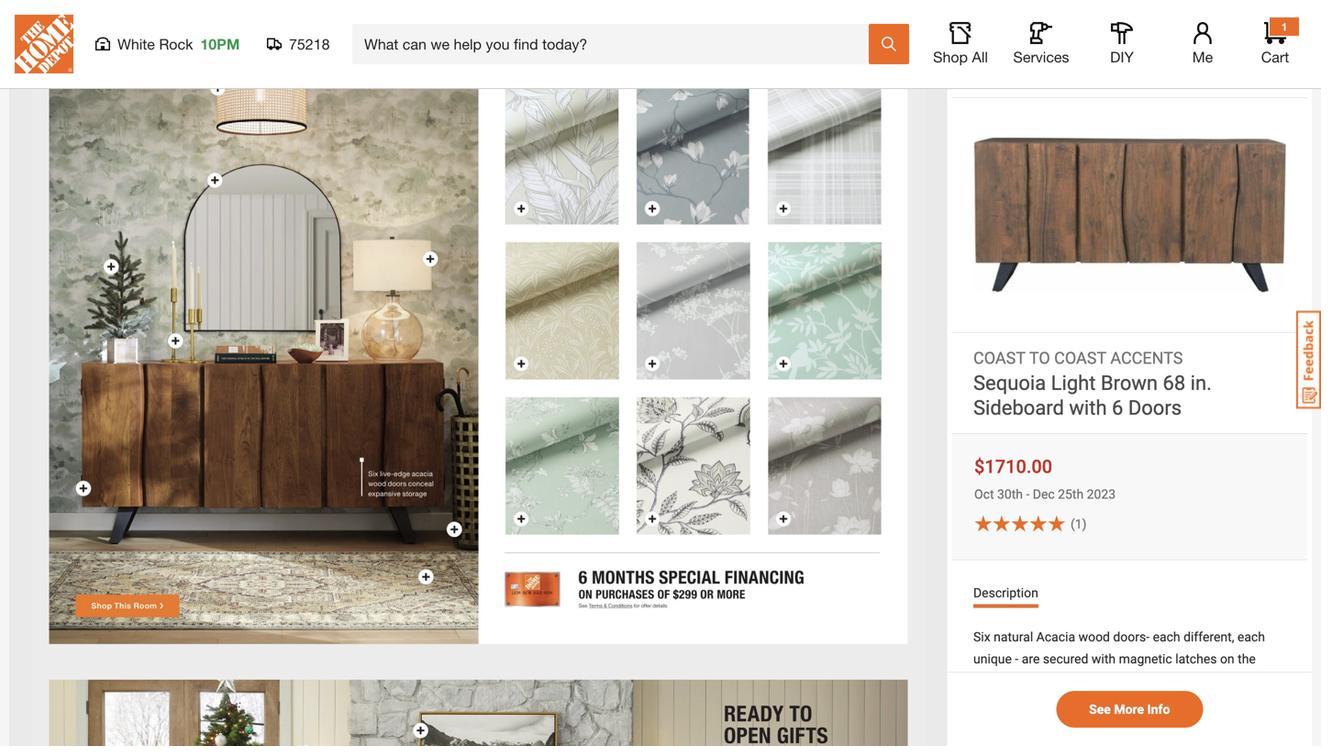 Task type: describe. For each thing, give the bounding box(es) containing it.
the home depot logo image
[[15, 15, 73, 73]]

me button
[[1174, 22, 1233, 66]]

1
[[1282, 20, 1288, 33]]

10pm
[[200, 35, 240, 53]]

What can we help you find today? search field
[[364, 25, 868, 63]]

cart 1
[[1262, 20, 1290, 66]]

75218 button
[[267, 35, 330, 53]]

diy
[[1111, 48, 1135, 66]]

me
[[1193, 48, 1214, 66]]



Task type: vqa. For each thing, say whether or not it's contained in the screenshot.
rightmost Store
no



Task type: locate. For each thing, give the bounding box(es) containing it.
feedback link image
[[1297, 310, 1322, 409]]

white
[[118, 35, 155, 53]]

rock
[[159, 35, 193, 53]]

cart
[[1262, 48, 1290, 66]]

services button
[[1013, 22, 1071, 66]]

white rock 10pm
[[118, 35, 240, 53]]

services
[[1014, 48, 1070, 66]]

diy button
[[1093, 22, 1152, 66]]

all
[[973, 48, 989, 66]]

shop all button
[[932, 22, 991, 66]]

shop all
[[934, 48, 989, 66]]

75218
[[289, 35, 330, 53]]

shop
[[934, 48, 969, 66]]



